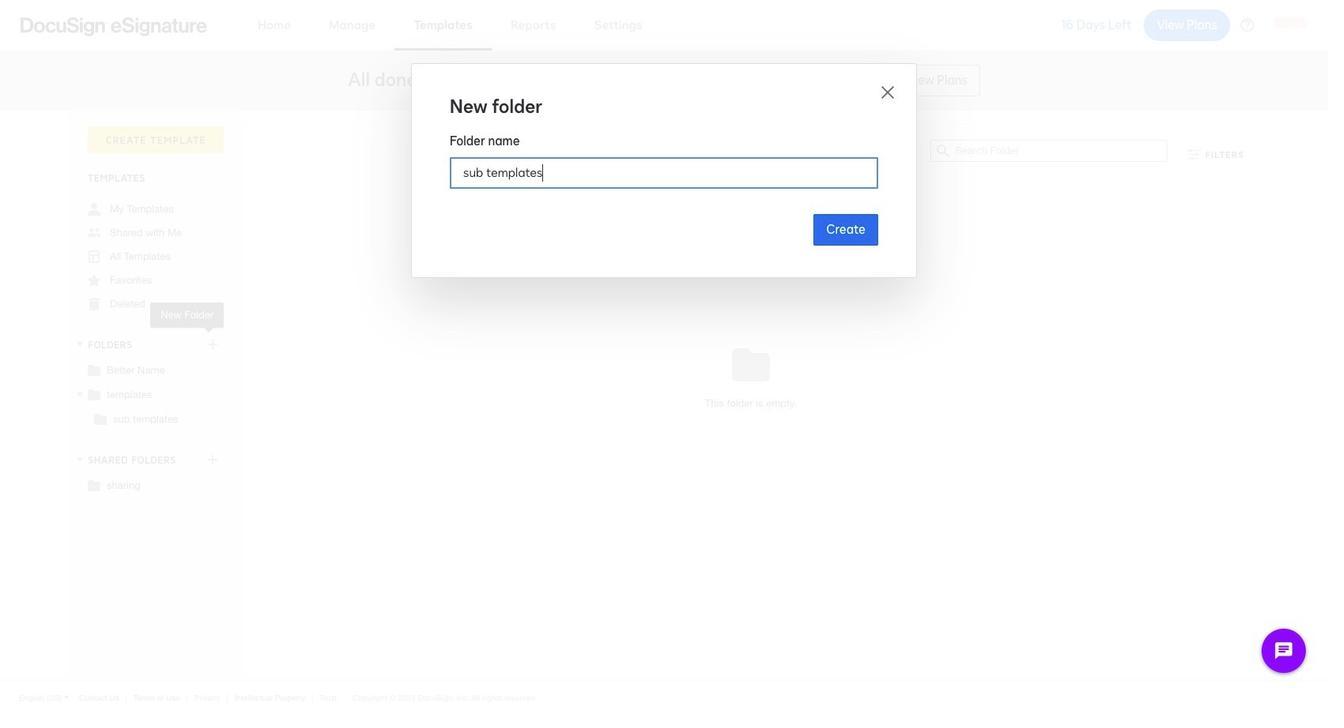 Task type: locate. For each thing, give the bounding box(es) containing it.
folder image
[[94, 413, 107, 425], [88, 479, 100, 492]]

0 vertical spatial folder image
[[88, 364, 100, 376]]

docusign esignature image
[[21, 17, 207, 36]]

folder image
[[88, 364, 100, 376], [88, 388, 100, 401]]

view folders image
[[74, 338, 86, 351]]

shared image
[[88, 227, 100, 240]]

view shared folders image
[[74, 454, 86, 466]]

star filled image
[[88, 274, 100, 287]]

trash image
[[88, 298, 100, 311]]

user image
[[88, 203, 100, 216]]

1 vertical spatial folder image
[[88, 388, 100, 401]]

2 folder image from the top
[[88, 388, 100, 401]]

more info region
[[0, 681, 1328, 715]]

0 vertical spatial folder image
[[94, 413, 107, 425]]

1 folder image from the top
[[88, 364, 100, 376]]

Enter folder name text field
[[451, 158, 878, 188]]



Task type: describe. For each thing, give the bounding box(es) containing it.
templates image
[[88, 251, 100, 263]]

1 vertical spatial folder image
[[88, 479, 100, 492]]

Search Folder text field
[[956, 141, 1168, 161]]



